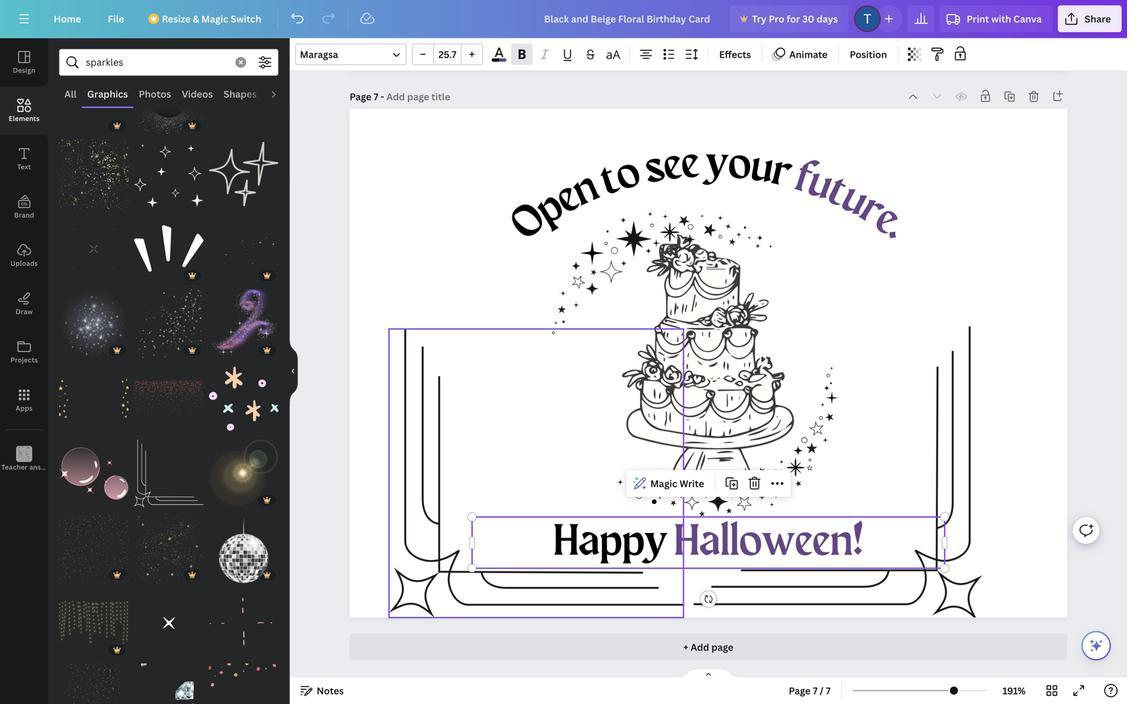 Task type: describe. For each thing, give the bounding box(es) containing it.
teacher
[[1, 463, 28, 472]]

luminous abstract sparkling image
[[209, 439, 279, 509]]

page for page 7 / 7
[[789, 685, 811, 698]]

with
[[992, 12, 1012, 25]]

191% button
[[993, 681, 1036, 702]]

videos
[[182, 88, 213, 100]]

p
[[529, 184, 571, 234]]

o
[[505, 197, 554, 249]]

canva
[[1014, 12, 1042, 25]]

videos button
[[177, 81, 218, 107]]

effects
[[720, 48, 751, 61]]

y
[[705, 142, 729, 187]]

+
[[684, 641, 689, 654]]

sequin sparkles image
[[134, 364, 204, 434]]

magic inside button
[[201, 12, 228, 25]]

all
[[64, 88, 77, 100]]

design
[[13, 66, 35, 75]]

draw button
[[0, 280, 48, 328]]

write
[[680, 478, 705, 490]]

try
[[752, 12, 767, 25]]

;
[[23, 464, 25, 472]]

shapes
[[224, 88, 257, 100]]

.
[[881, 208, 915, 249]]

page 7 / 7
[[789, 685, 831, 698]]

main menu bar
[[0, 0, 1128, 38]]

page 7 / 7 button
[[784, 681, 836, 702]]

fairy magic sparkle image
[[209, 289, 279, 359]]

n
[[567, 166, 605, 215]]

animate
[[790, 48, 828, 61]]

happy
[[554, 521, 668, 566]]

/
[[820, 685, 824, 698]]

2 horizontal spatial 7
[[826, 685, 831, 698]]

y o u
[[705, 142, 777, 193]]

0 horizontal spatial t
[[595, 158, 625, 205]]

egypt gold sprinkles simple square image
[[59, 139, 129, 209]]

photos button
[[133, 81, 177, 107]]

-
[[381, 90, 384, 103]]

canva assistant image
[[1089, 638, 1105, 654]]

magic inside button
[[651, 478, 678, 490]]

show pages image
[[677, 669, 741, 679]]

s
[[642, 146, 668, 193]]

art deco minimal christmas sparkle corner border image
[[134, 439, 204, 509]]

apps button
[[0, 377, 48, 425]]

maragsa button
[[295, 44, 407, 65]]

s e e
[[642, 142, 701, 193]]

print with canva button
[[940, 5, 1053, 32]]

&
[[193, 12, 199, 25]]

Design title text field
[[534, 5, 725, 32]]

– – number field
[[438, 48, 457, 61]]

teacher answer keys
[[1, 463, 70, 472]]

animate button
[[768, 44, 833, 65]]

+ add page
[[684, 641, 734, 654]]

apps
[[16, 404, 33, 413]]

sparkle decorative aesthetic image
[[209, 139, 279, 209]]

shapes button
[[218, 81, 262, 107]]

uploads
[[10, 259, 38, 268]]

graphics button
[[82, 81, 133, 107]]

graphics
[[87, 88, 128, 100]]

magic write
[[651, 478, 705, 490]]

#000000, #68448a image
[[492, 59, 507, 62]]

position
[[850, 48, 888, 61]]

try pro for 30 days
[[752, 12, 838, 25]]

elements button
[[0, 87, 48, 135]]

+ add page button
[[350, 634, 1068, 661]]

share button
[[1058, 5, 1122, 32]]

print with canva
[[967, 12, 1042, 25]]

notes
[[317, 685, 344, 698]]

switch
[[231, 12, 262, 25]]



Task type: locate. For each thing, give the bounding box(es) containing it.
o right n
[[612, 151, 645, 200]]

7 for /
[[813, 685, 818, 698]]

7 right /
[[826, 685, 831, 698]]

7
[[374, 90, 379, 103], [813, 685, 818, 698], [826, 685, 831, 698]]

7 for -
[[374, 90, 379, 103]]

keys
[[55, 463, 70, 472]]

draw
[[16, 307, 33, 316]]

add
[[691, 641, 710, 654]]

answer
[[29, 463, 53, 472]]

0 horizontal spatial magic
[[201, 12, 228, 25]]

egypt white gold sprinkles sparse rectangle image
[[59, 664, 129, 705]]

0 horizontal spatial page
[[350, 90, 372, 103]]

design button
[[0, 38, 48, 87]]

0 horizontal spatial r
[[768, 149, 796, 197]]

maragsa
[[300, 48, 338, 61]]

halloween!
[[675, 521, 864, 566]]

projects button
[[0, 328, 48, 377]]

1 horizontal spatial r
[[853, 187, 892, 235]]

page 7 -
[[350, 90, 387, 103]]

share
[[1085, 12, 1112, 25]]

page for page 7 -
[[350, 90, 372, 103]]

brand
[[14, 211, 34, 220]]

Search elements search field
[[86, 50, 228, 75]]

o inside y o u
[[727, 143, 753, 189]]

e
[[680, 142, 701, 188], [661, 144, 684, 190], [550, 175, 586, 223], [867, 198, 907, 244]]

1 horizontal spatial o
[[727, 143, 753, 189]]

resize & magic switch button
[[140, 5, 272, 32]]

u inside y o u
[[748, 145, 777, 193]]

magic write button
[[629, 473, 710, 495]]

try pro for 30 days button
[[730, 5, 849, 32]]

page
[[712, 641, 734, 654]]

7 left /
[[813, 685, 818, 698]]

silver stars and confetti background 0908 image
[[134, 64, 204, 134]]

file
[[108, 12, 124, 25]]

cute handdrawn school glitter image
[[209, 364, 279, 434]]

text button
[[0, 135, 48, 183]]

effects button
[[714, 44, 757, 65]]

group
[[412, 44, 483, 65], [59, 64, 129, 134], [134, 64, 204, 134], [209, 64, 279, 134], [59, 131, 129, 209], [134, 131, 204, 209], [209, 131, 279, 209], [59, 206, 129, 284], [134, 206, 204, 284], [209, 214, 279, 284], [59, 281, 129, 359], [134, 281, 204, 359], [209, 281, 279, 359], [59, 356, 129, 434], [134, 356, 204, 434], [209, 356, 279, 434], [209, 431, 279, 509], [59, 439, 129, 509], [134, 439, 204, 509], [59, 506, 129, 584], [134, 506, 204, 584], [209, 506, 279, 584], [59, 581, 129, 659], [134, 581, 204, 659], [209, 581, 279, 659], [59, 656, 129, 705], [209, 656, 279, 705], [134, 664, 204, 705]]

home link
[[43, 5, 92, 32]]

1 vertical spatial page
[[789, 685, 811, 698]]

print
[[967, 12, 990, 25]]

golden sparkles illustration image
[[134, 514, 204, 584]]

page left /
[[789, 685, 811, 698]]

file button
[[97, 5, 135, 32]]

resize & magic switch
[[162, 12, 262, 25]]

7 left -
[[374, 90, 379, 103]]

shiny sparkles image
[[59, 289, 129, 359]]

t right f
[[821, 169, 854, 216]]

o left f
[[727, 143, 753, 189]]

audio
[[268, 88, 295, 100]]

hide image
[[289, 339, 298, 404]]

1 horizontal spatial magic
[[651, 478, 678, 490]]

elements
[[9, 114, 40, 123]]

sparkling hanging lights image
[[59, 589, 129, 659]]

shiny disco ball image
[[209, 514, 279, 584]]

audio button
[[262, 81, 300, 107]]

Page title text field
[[387, 90, 452, 103]]

gold glitter dust image
[[134, 289, 204, 359]]

1 horizontal spatial t
[[821, 169, 854, 216]]

position button
[[845, 44, 893, 65]]

page inside "button"
[[789, 685, 811, 698]]

side panel tab list
[[0, 38, 70, 484]]

#000000, #68448a image
[[492, 59, 507, 62]]

white sparkling stars image
[[59, 514, 129, 584]]

resize
[[162, 12, 191, 25]]

1 horizontal spatial 7
[[813, 685, 818, 698]]

brand button
[[0, 183, 48, 232]]

191%
[[1003, 685, 1026, 698]]

page
[[350, 90, 372, 103], [789, 685, 811, 698]]

u
[[748, 145, 777, 193], [802, 160, 839, 210], [835, 176, 875, 226]]

text
[[17, 162, 31, 171]]

0 vertical spatial magic
[[201, 12, 228, 25]]

projects
[[10, 356, 38, 365]]

o
[[727, 143, 753, 189], [612, 151, 645, 200]]

t left s
[[595, 158, 625, 205]]

f
[[790, 156, 817, 202]]

0 vertical spatial page
[[350, 90, 372, 103]]

photos
[[139, 88, 171, 100]]

for
[[787, 12, 800, 25]]

magic
[[201, 12, 228, 25], [651, 478, 678, 490]]

1 vertical spatial magic
[[651, 478, 678, 490]]

0 horizontal spatial o
[[612, 151, 645, 200]]

pro
[[769, 12, 785, 25]]

page left -
[[350, 90, 372, 103]]

days
[[817, 12, 838, 25]]

uploads button
[[0, 232, 48, 280]]

r
[[768, 149, 796, 197], [853, 187, 892, 235]]

happy halloween!
[[554, 521, 864, 566]]

magic left write
[[651, 478, 678, 490]]

0 horizontal spatial 7
[[374, 90, 379, 103]]

30
[[803, 12, 815, 25]]

lined retro anime bubbles and sparkles image
[[59, 439, 129, 509]]

t
[[595, 158, 625, 205], [821, 169, 854, 216]]

all button
[[59, 81, 82, 107]]

1 horizontal spatial page
[[789, 685, 811, 698]]

notes button
[[295, 681, 349, 702]]

home
[[54, 12, 81, 25]]

magic right &
[[201, 12, 228, 25]]



Task type: vqa. For each thing, say whether or not it's contained in the screenshot.
right "Create"
no



